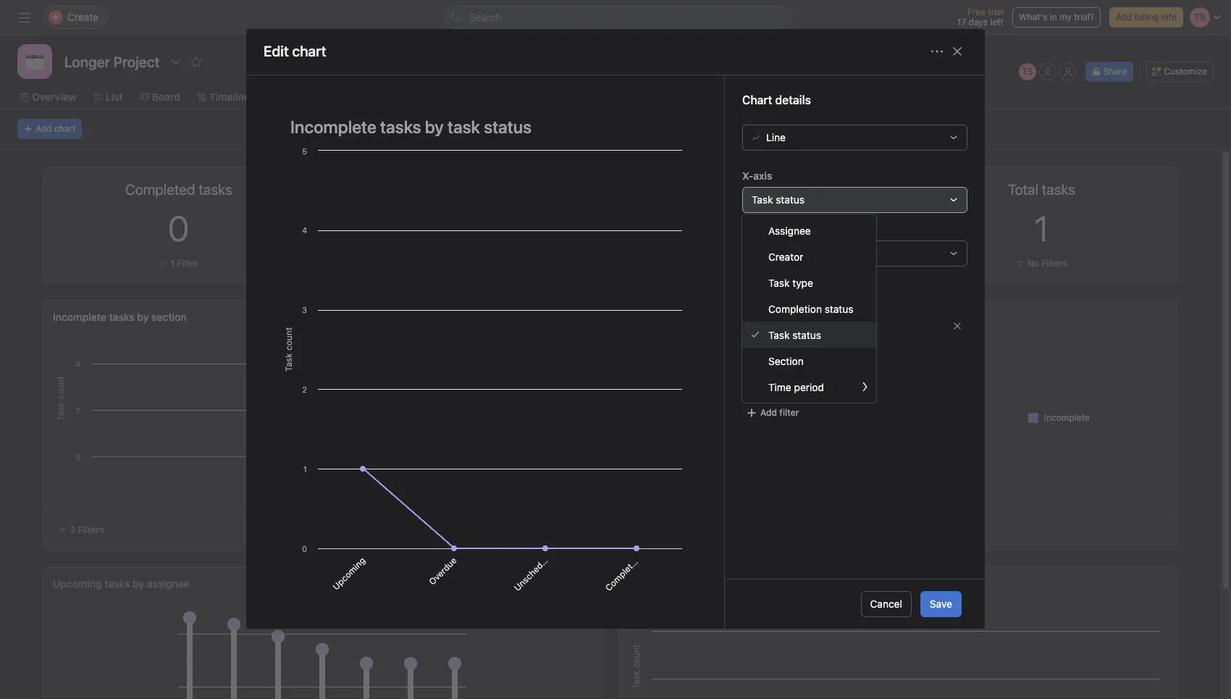 Task type: describe. For each thing, give the bounding box(es) containing it.
trial?
[[1074, 12, 1095, 22]]

x-axis
[[742, 169, 773, 182]]

ts
[[1022, 66, 1033, 77]]

share
[[1104, 66, 1127, 77]]

add filter
[[761, 407, 799, 418]]

save button
[[921, 591, 962, 617]]

list
[[106, 91, 123, 103]]

add for add filter
[[761, 407, 777, 418]]

status inside task status dropdown button
[[776, 193, 805, 206]]

filters for incomplete tasks by section
[[78, 524, 104, 535]]

total tasks by completion status
[[628, 311, 783, 323]]

completion
[[769, 302, 822, 315]]

2 vertical spatial incomplete
[[1044, 412, 1090, 423]]

chart details
[[742, 93, 811, 106]]

0 button for overdue tasks
[[744, 208, 765, 248]]

overdue
[[427, 555, 459, 587]]

days
[[969, 17, 988, 28]]

2 1 button from the left
[[1034, 208, 1049, 248]]

status down completion status
[[813, 320, 839, 331]]

board
[[152, 91, 180, 103]]

my
[[1060, 12, 1072, 22]]

task status inside dropdown button
[[752, 193, 805, 206]]

period
[[794, 381, 824, 393]]

tasks not in a section
[[304, 431, 374, 501]]

1 vertical spatial filters
[[742, 290, 776, 303]]

status inside completion status "link"
[[825, 302, 854, 315]]

incomplete tasks by section
[[53, 311, 187, 323]]

completed tasks
[[125, 181, 232, 198]]

add billing info
[[1116, 12, 1177, 22]]

tasks for incomplete
[[109, 311, 135, 323]]

tasks for total
[[654, 311, 680, 323]]

free trial 17 days left
[[957, 7, 1004, 28]]

in inside tasks not in a section
[[333, 459, 346, 472]]

x-
[[742, 169, 754, 182]]

close image
[[952, 46, 963, 58]]

board link
[[140, 89, 180, 105]]

filter for overdue tasks
[[752, 258, 774, 269]]

add filter button
[[742, 403, 803, 423]]

completion for over time
[[653, 577, 707, 590]]

task inside dropdown button
[[752, 193, 773, 206]]

free
[[968, 7, 986, 17]]

0 horizontal spatial completed
[[603, 554, 642, 593]]

completion status link
[[742, 296, 877, 322]]

1 filter for overdue tasks
[[746, 258, 774, 269]]

1 horizontal spatial completed
[[758, 371, 809, 383]]

filter for completed tasks
[[177, 258, 198, 269]]

1 filter button for completed tasks
[[155, 256, 202, 271]]

2
[[70, 524, 76, 535]]

cancel
[[870, 598, 903, 610]]

0 for overdue tasks
[[744, 208, 765, 248]]

add billing info button
[[1110, 7, 1184, 28]]

filter
[[780, 407, 799, 418]]

a
[[340, 454, 351, 465]]

tasks
[[304, 477, 328, 501]]

over time
[[709, 577, 754, 590]]

no filters
[[1028, 258, 1068, 269]]

add to starred image
[[191, 56, 202, 67]]

no filters button
[[1012, 256, 1071, 271]]

chart
[[54, 123, 76, 134]]

y-axis
[[742, 223, 772, 235]]

list link
[[94, 89, 123, 105]]

by section
[[137, 311, 187, 323]]

more actions image
[[932, 46, 943, 58]]

search list box
[[445, 6, 792, 29]]

1 horizontal spatial incomplete
[[758, 343, 810, 356]]

assignee link
[[742, 217, 877, 243]]

timeline
[[209, 91, 250, 103]]

cancel button
[[861, 591, 912, 617]]

Incomplete tasks by task status text field
[[281, 110, 690, 143]]

tasks for upcoming
[[105, 577, 130, 590]]

1 filter for completed tasks
[[170, 258, 198, 269]]

filters for total tasks
[[1042, 258, 1068, 269]]

total
[[628, 311, 652, 323]]

1 1 button from the left
[[459, 208, 474, 248]]

left
[[990, 17, 1004, 28]]

by assignee
[[133, 577, 190, 590]]

trial
[[988, 7, 1004, 17]]

share button
[[1086, 62, 1134, 82]]

timeline link
[[198, 89, 250, 105]]

upcoming for upcoming
[[331, 555, 368, 592]]



Task type: locate. For each thing, give the bounding box(es) containing it.
1 filter down y-axis
[[746, 258, 774, 269]]

overview link
[[20, 89, 77, 105]]

upcoming tasks by assignee
[[53, 577, 190, 590]]

2 horizontal spatial incomplete
[[1044, 412, 1090, 423]]

1 0 from the left
[[168, 208, 189, 248]]

0 vertical spatial axis
[[754, 169, 773, 182]]

0 vertical spatial completion
[[764, 320, 811, 331]]

1 vertical spatial in
[[333, 459, 346, 472]]

unscheduled
[[512, 547, 558, 593]]

time
[[769, 381, 792, 393]]

1 filter button for overdue tasks
[[731, 256, 778, 271]]

add
[[1116, 12, 1133, 22], [35, 123, 52, 134], [761, 407, 777, 418]]

0 horizontal spatial 0 button
[[168, 208, 189, 248]]

upcoming
[[331, 555, 368, 592], [53, 577, 102, 590]]

assignee
[[769, 224, 811, 237]]

add for add billing info
[[1116, 12, 1133, 22]]

axis
[[754, 169, 773, 182], [753, 223, 772, 235]]

1 vertical spatial axis
[[753, 223, 772, 235]]

task
[[752, 193, 773, 206], [769, 276, 790, 289], [742, 320, 762, 331], [769, 329, 790, 341], [628, 577, 650, 590]]

add left filter
[[761, 407, 777, 418]]

ts button
[[1019, 63, 1036, 80]]

axis for y-
[[753, 223, 772, 235]]

status
[[776, 193, 805, 206], [825, 302, 854, 315], [813, 320, 839, 331], [793, 329, 821, 341]]

0 horizontal spatial completion
[[653, 577, 707, 590]]

completion status
[[697, 311, 783, 323]]

not
[[322, 466, 339, 483]]

filters right 2
[[78, 524, 104, 535]]

None text field
[[61, 49, 163, 75]]

completion down "completion"
[[764, 320, 811, 331]]

axis up creator
[[753, 223, 772, 235]]

2 1 filter from the left
[[746, 258, 774, 269]]

tasks left by
[[654, 311, 680, 323]]

in
[[1050, 12, 1057, 22], [333, 459, 346, 472]]

what's in my trial? button
[[1013, 7, 1101, 28]]

add inside button
[[35, 123, 52, 134]]

0 vertical spatial add
[[1116, 12, 1133, 22]]

2 horizontal spatial filters
[[1042, 258, 1068, 269]]

1 filter button
[[155, 256, 202, 271], [731, 256, 778, 271]]

filters up completion status
[[742, 290, 776, 303]]

1 filter
[[170, 258, 198, 269], [746, 258, 774, 269]]

task status button
[[742, 187, 968, 213]]

1 horizontal spatial filter
[[752, 258, 774, 269]]

2 vertical spatial filters
[[78, 524, 104, 535]]

add inside dropdown button
[[761, 407, 777, 418]]

calendar image
[[26, 53, 43, 70]]

0 horizontal spatial filters
[[78, 524, 104, 535]]

2 filters button
[[52, 520, 111, 540]]

0 vertical spatial task status
[[752, 193, 805, 206]]

0 button for completed tasks
[[168, 208, 189, 248]]

completion left over time
[[653, 577, 707, 590]]

1 horizontal spatial 1 button
[[1034, 208, 1049, 248]]

task status down x-axis
[[752, 193, 805, 206]]

0 horizontal spatial 1 filter
[[170, 258, 198, 269]]

17
[[957, 17, 966, 28]]

1 horizontal spatial add
[[761, 407, 777, 418]]

overview
[[32, 91, 77, 103]]

no
[[1028, 258, 1039, 269]]

1 1 filter from the left
[[170, 258, 198, 269]]

completion for status
[[764, 320, 811, 331]]

completion status
[[769, 302, 854, 315]]

1 0 button from the left
[[168, 208, 189, 248]]

1 1 filter button from the left
[[155, 256, 202, 271]]

creator link
[[742, 243, 877, 269]]

0 horizontal spatial incomplete
[[53, 311, 106, 323]]

creator
[[769, 250, 804, 263]]

status up the task status link
[[825, 302, 854, 315]]

1 horizontal spatial 1 filter
[[746, 258, 774, 269]]

add inside button
[[1116, 12, 1133, 22]]

0 left assignee
[[744, 208, 765, 248]]

billing
[[1135, 12, 1159, 22]]

section
[[769, 355, 804, 367]]

0 vertical spatial incomplete
[[53, 311, 106, 323]]

add chart
[[35, 123, 76, 134]]

task type link
[[742, 269, 877, 296]]

1 filter up 'by section'
[[170, 258, 198, 269]]

0 horizontal spatial filter
[[177, 258, 198, 269]]

1 horizontal spatial 0 button
[[744, 208, 765, 248]]

type
[[793, 276, 813, 289]]

filters right no
[[1042, 258, 1068, 269]]

1 filter button down y-axis
[[731, 256, 778, 271]]

tasks left 'by assignee'
[[105, 577, 130, 590]]

task completion status
[[742, 320, 839, 331]]

upcoming for upcoming tasks by assignee
[[53, 577, 102, 590]]

line
[[766, 131, 786, 143]]

0 horizontal spatial upcoming
[[53, 577, 102, 590]]

completion
[[764, 320, 811, 331], [653, 577, 707, 590]]

total tasks
[[1008, 181, 1076, 198]]

what's in my trial?
[[1019, 12, 1095, 22]]

section
[[345, 431, 374, 460]]

filter up 'by section'
[[177, 258, 198, 269]]

status up assignee
[[776, 193, 805, 206]]

axis for x-
[[754, 169, 773, 182]]

search
[[469, 11, 502, 23]]

section link
[[742, 348, 877, 374]]

1 filter button up 'by section'
[[155, 256, 202, 271]]

edit chart
[[264, 43, 326, 60]]

0 down the completed tasks
[[168, 208, 189, 248]]

task status down "completion"
[[769, 329, 821, 341]]

add chart button
[[17, 119, 82, 139]]

by
[[683, 311, 694, 323]]

status up section link
[[793, 329, 821, 341]]

filter up task type
[[752, 258, 774, 269]]

a button to remove the filter image
[[953, 322, 962, 330]]

incomplete
[[53, 311, 106, 323], [758, 343, 810, 356], [1044, 412, 1090, 423]]

2 0 button from the left
[[744, 208, 765, 248]]

1 vertical spatial completed
[[603, 554, 642, 593]]

0
[[168, 208, 189, 248], [744, 208, 765, 248]]

0 vertical spatial in
[[1050, 12, 1057, 22]]

0 button down the completed tasks
[[168, 208, 189, 248]]

0 horizontal spatial 0
[[168, 208, 189, 248]]

1 vertical spatial add
[[35, 123, 52, 134]]

filters
[[1042, 258, 1068, 269], [742, 290, 776, 303], [78, 524, 104, 535]]

0 for completed tasks
[[168, 208, 189, 248]]

1 vertical spatial completion
[[653, 577, 707, 590]]

1
[[459, 208, 474, 248], [1034, 208, 1049, 248], [170, 258, 175, 269], [746, 258, 750, 269]]

1 horizontal spatial filters
[[742, 290, 776, 303]]

1 horizontal spatial in
[[1050, 12, 1057, 22]]

time period
[[769, 381, 824, 393]]

1 filter from the left
[[177, 258, 198, 269]]

task status link
[[742, 322, 877, 348]]

1 horizontal spatial 0
[[744, 208, 765, 248]]

0 horizontal spatial 1 button
[[459, 208, 474, 248]]

task type
[[769, 276, 813, 289]]

status inside the task status link
[[793, 329, 821, 341]]

1 horizontal spatial completion
[[764, 320, 811, 331]]

task completion over time
[[628, 577, 754, 590]]

1 horizontal spatial 1 filter button
[[731, 256, 778, 271]]

line button
[[742, 124, 968, 151]]

2 1 filter button from the left
[[731, 256, 778, 271]]

filter
[[177, 258, 198, 269], [752, 258, 774, 269]]

2 filter from the left
[[752, 258, 774, 269]]

0 horizontal spatial add
[[35, 123, 52, 134]]

save
[[930, 598, 953, 610]]

info
[[1162, 12, 1177, 22]]

in inside what's in my trial? button
[[1050, 12, 1057, 22]]

0 vertical spatial completed
[[758, 371, 809, 383]]

tasks left 'by section'
[[109, 311, 135, 323]]

1 vertical spatial incomplete
[[758, 343, 810, 356]]

y-
[[742, 223, 753, 235]]

completed
[[758, 371, 809, 383], [603, 554, 642, 593]]

2 0 from the left
[[744, 208, 765, 248]]

search button
[[445, 6, 792, 29]]

add for add chart
[[35, 123, 52, 134]]

time period link
[[742, 374, 877, 400]]

add left chart
[[35, 123, 52, 134]]

axis down line
[[754, 169, 773, 182]]

0 vertical spatial filters
[[1042, 258, 1068, 269]]

2 vertical spatial add
[[761, 407, 777, 418]]

tasks
[[109, 311, 135, 323], [654, 311, 680, 323], [105, 577, 130, 590]]

0 button left assignee
[[744, 208, 765, 248]]

1 horizontal spatial upcoming
[[331, 555, 368, 592]]

2 horizontal spatial add
[[1116, 12, 1133, 22]]

what's
[[1019, 12, 1048, 22]]

0 horizontal spatial 1 filter button
[[155, 256, 202, 271]]

add left 'billing'
[[1116, 12, 1133, 22]]

2 filters
[[70, 524, 104, 535]]

0 horizontal spatial in
[[333, 459, 346, 472]]

overdue tasks
[[709, 181, 800, 198]]

1 vertical spatial task status
[[769, 329, 821, 341]]



Task type: vqa. For each thing, say whether or not it's contained in the screenshot.


